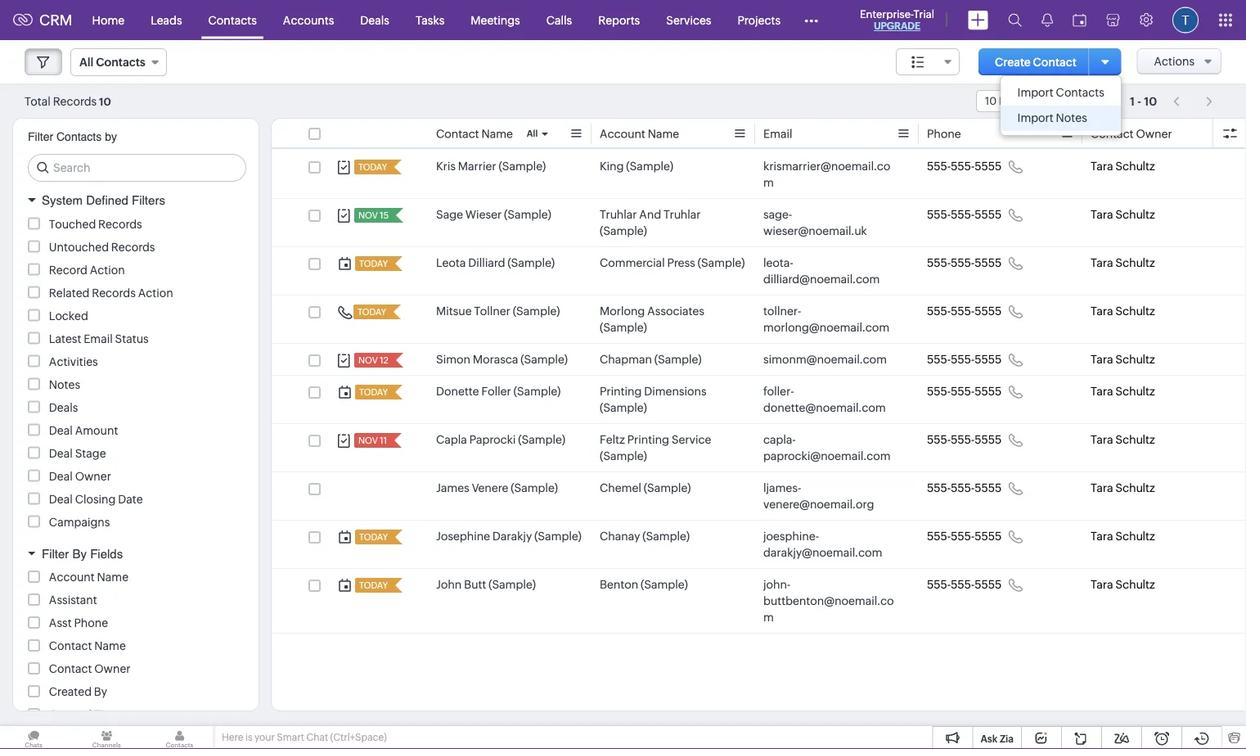 Task type: vqa. For each thing, say whether or not it's contained in the screenshot.


Task type: describe. For each thing, give the bounding box(es) containing it.
555-555-5555 for simonm@noemail.com
[[927, 353, 1002, 366]]

services
[[667, 14, 712, 27]]

(sample) inside feltz printing service (sample)
[[600, 449, 647, 463]]

capla paprocki (sample) link
[[436, 431, 566, 448]]

home
[[92, 14, 125, 27]]

feltz printing service (sample)
[[600, 433, 712, 463]]

james venere (sample)
[[436, 481, 558, 494]]

dilliard
[[468, 256, 505, 269]]

foller- donette@noemail.com
[[764, 385, 886, 414]]

ask
[[981, 733, 998, 744]]

555-555-5555 for krismarrier@noemail.co m
[[927, 160, 1002, 173]]

contacts inside contacts link
[[208, 14, 257, 27]]

filter for filter by fields
[[42, 546, 69, 561]]

filter contacts by
[[28, 130, 117, 143]]

(ctrl+space)
[[330, 732, 387, 743]]

(sample) inside "link"
[[513, 305, 560, 318]]

mitsue tollner (sample) link
[[436, 303, 560, 319]]

5555 for sage- wieser@noemail.uk
[[975, 208, 1002, 221]]

schultz for leota- dilliard@noemail.com
[[1116, 256, 1156, 269]]

1 horizontal spatial action
[[138, 286, 173, 299]]

contacts for filter contacts by
[[56, 130, 102, 143]]

printing inside feltz printing service (sample)
[[628, 433, 670, 446]]

date
[[118, 492, 143, 505]]

(sample) right foller
[[514, 385, 561, 398]]

tollner- morlong@noemail.com link
[[764, 303, 895, 336]]

enterprise-
[[860, 8, 914, 20]]

all for all contacts
[[79, 56, 94, 69]]

0 vertical spatial owner
[[1137, 127, 1173, 140]]

records for untouched
[[111, 240, 155, 253]]

tara for simonm@noemail.com
[[1091, 353, 1114, 366]]

today for mitsue tollner (sample)
[[358, 307, 386, 317]]

deal amount
[[49, 424, 118, 437]]

5555 for tollner- morlong@noemail.com
[[975, 305, 1002, 318]]

closing
[[75, 492, 116, 505]]

today link for leota
[[355, 256, 390, 271]]

tara schultz for joesphine- darakjy@noemail.com
[[1091, 530, 1156, 543]]

deal owner
[[49, 469, 111, 483]]

schultz for capla- paprocki@noemail.com
[[1116, 433, 1156, 446]]

schultz for ljames- venere@noemail.org
[[1116, 481, 1156, 494]]

(sample) right press
[[698, 256, 745, 269]]

touched records
[[49, 217, 142, 230]]

leads
[[151, 14, 182, 27]]

nov for sage
[[359, 210, 378, 221]]

leads link
[[138, 0, 195, 40]]

feltz printing service (sample) link
[[600, 431, 747, 464]]

1 vertical spatial owner
[[75, 469, 111, 483]]

capla- paprocki@noemail.com link
[[764, 431, 895, 464]]

records for total
[[53, 95, 97, 108]]

projects link
[[725, 0, 794, 40]]

donette@noemail.com
[[764, 401, 886, 414]]

All Contacts field
[[70, 48, 167, 76]]

5555 for john- buttbenton@noemail.co m
[[975, 578, 1002, 591]]

555-555-5555 for ljames- venere@noemail.org
[[927, 481, 1002, 494]]

today link for mitsue
[[354, 305, 388, 319]]

buttbenton@noemail.co
[[764, 594, 894, 607]]

0 vertical spatial contact owner
[[1091, 127, 1173, 140]]

josephine darakjy (sample) link
[[436, 528, 582, 544]]

fields
[[90, 546, 123, 561]]

benton
[[600, 578, 639, 591]]

leota dilliard (sample)
[[436, 256, 555, 269]]

created for created time
[[49, 708, 92, 721]]

paprocki@noemail.com
[[764, 449, 891, 463]]

(sample) inside morlong associates (sample)
[[600, 321, 647, 334]]

reports link
[[586, 0, 653, 40]]

tara schultz for john- buttbenton@noemail.co m
[[1091, 578, 1156, 591]]

schultz for joesphine- darakjy@noemail.com
[[1116, 530, 1156, 543]]

0 vertical spatial contact name
[[436, 127, 513, 140]]

create contact button
[[979, 48, 1093, 75]]

m inside krismarrier@noemail.co m
[[764, 176, 774, 189]]

filters
[[132, 193, 165, 208]]

donette
[[436, 385, 479, 398]]

5555 for simonm@noemail.com
[[975, 353, 1002, 366]]

commercial
[[600, 256, 665, 269]]

5555 for krismarrier@noemail.co m
[[975, 160, 1002, 173]]

john- buttbenton@noemail.co m link
[[764, 576, 895, 625]]

today link for kris
[[354, 160, 389, 174]]

activities
[[49, 355, 98, 368]]

tara schultz for simonm@noemail.com
[[1091, 353, 1156, 366]]

records for 10
[[999, 95, 1040, 107]]

today link for josephine
[[355, 530, 390, 544]]

10 inside "10 records per page" field
[[986, 95, 997, 107]]

page
[[1061, 95, 1085, 107]]

(sample) right dilliard
[[508, 256, 555, 269]]

paprocki
[[470, 433, 516, 446]]

nov 12 link
[[354, 353, 390, 368]]

2 vertical spatial owner
[[94, 662, 131, 675]]

schultz for sage- wieser@noemail.uk
[[1116, 208, 1156, 221]]

ljames-
[[764, 481, 802, 494]]

signals image
[[1042, 13, 1054, 27]]

tollner-
[[764, 305, 802, 318]]

0 horizontal spatial contact owner
[[49, 662, 131, 675]]

schultz for krismarrier@noemail.co m
[[1116, 160, 1156, 173]]

tara for tollner- morlong@noemail.com
[[1091, 305, 1114, 318]]

11
[[380, 435, 387, 446]]

foller-
[[764, 385, 794, 398]]

stage
[[75, 447, 106, 460]]

john butt (sample) link
[[436, 576, 536, 593]]

record
[[49, 263, 87, 276]]

0 horizontal spatial email
[[84, 332, 113, 345]]

foller- donette@noemail.com link
[[764, 383, 895, 416]]

zia
[[1000, 733, 1014, 744]]

sage
[[436, 208, 463, 221]]

dilliard@noemail.com
[[764, 273, 880, 286]]

deal for deal owner
[[49, 469, 73, 483]]

king (sample) link
[[600, 158, 674, 174]]

wieser@noemail.uk
[[764, 224, 867, 237]]

touched
[[49, 217, 96, 230]]

1 truhlar from the left
[[600, 208, 637, 221]]

search image
[[1009, 13, 1022, 27]]

truhlar and truhlar (sample) link
[[600, 206, 747, 239]]

records for touched
[[98, 217, 142, 230]]

tara schultz for sage- wieser@noemail.uk
[[1091, 208, 1156, 221]]

channels image
[[73, 726, 140, 749]]

commercial press (sample) link
[[600, 255, 745, 271]]

locked
[[49, 309, 88, 322]]

nov 12
[[359, 355, 389, 366]]

0 horizontal spatial account
[[49, 571, 95, 584]]

chats image
[[0, 726, 67, 749]]

tara schultz for foller- donette@noemail.com
[[1091, 385, 1156, 398]]

printing dimensions (sample) link
[[600, 383, 747, 416]]

leota- dilliard@noemail.com
[[764, 256, 880, 286]]

sage- wieser@noemail.uk link
[[764, 206, 895, 239]]

5555 for capla- paprocki@noemail.com
[[975, 433, 1002, 446]]

deals link
[[347, 0, 403, 40]]

john- buttbenton@noemail.co m
[[764, 578, 894, 624]]

chapman
[[600, 353, 652, 366]]

555-555-5555 for joesphine- darakjy@noemail.com
[[927, 530, 1002, 543]]

schultz for foller- donette@noemail.com
[[1116, 385, 1156, 398]]

records for related
[[92, 286, 136, 299]]

system
[[42, 193, 83, 208]]

accounts link
[[270, 0, 347, 40]]

today for john butt (sample)
[[359, 580, 388, 591]]

tara for sage- wieser@noemail.uk
[[1091, 208, 1114, 221]]

0 horizontal spatial phone
[[74, 616, 108, 630]]

(sample) right venere
[[511, 481, 558, 494]]

crm
[[39, 12, 73, 28]]

555-555-5555 for sage- wieser@noemail.uk
[[927, 208, 1002, 221]]

marrier
[[458, 160, 497, 173]]

venere@noemail.org
[[764, 498, 875, 511]]

today for donette foller (sample)
[[359, 387, 388, 397]]

profile image
[[1173, 7, 1199, 33]]

555-555-5555 for capla- paprocki@noemail.com
[[927, 433, 1002, 446]]

contacts for all contacts
[[96, 56, 146, 69]]

mitsue tollner (sample)
[[436, 305, 560, 318]]

john butt (sample)
[[436, 578, 536, 591]]

tara for joesphine- darakjy@noemail.com
[[1091, 530, 1114, 543]]

truhlar and truhlar (sample)
[[600, 208, 701, 237]]

today for kris marrier (sample)
[[359, 162, 387, 172]]

chanay (sample)
[[600, 530, 690, 543]]

deal for deal stage
[[49, 447, 73, 460]]

meetings link
[[458, 0, 533, 40]]

capla-
[[764, 433, 796, 446]]

import contacts
[[1018, 86, 1105, 99]]

name down asst phone on the left
[[94, 639, 126, 652]]

(sample) inside "link"
[[641, 578, 688, 591]]

tara for leota- dilliard@noemail.com
[[1091, 256, 1114, 269]]

555-555-5555 for foller- donette@noemail.com
[[927, 385, 1002, 398]]

leota-
[[764, 256, 794, 269]]

ask zia
[[981, 733, 1014, 744]]

your
[[255, 732, 275, 743]]

created time
[[49, 708, 120, 721]]



Task type: locate. For each thing, give the bounding box(es) containing it.
contact owner
[[1091, 127, 1173, 140], [49, 662, 131, 675]]

Search text field
[[29, 155, 246, 181]]

truhlar right and
[[664, 208, 701, 221]]

system defined filters
[[42, 193, 165, 208]]

contact up created by
[[49, 662, 92, 675]]

1 horizontal spatial phone
[[927, 127, 962, 140]]

4 5555 from the top
[[975, 305, 1002, 318]]

records down the record action
[[92, 286, 136, 299]]

nov for capla
[[359, 435, 378, 446]]

records down the defined
[[98, 217, 142, 230]]

email up krismarrier@noemail.co
[[764, 127, 793, 140]]

0 vertical spatial filter
[[28, 130, 53, 143]]

1 import from the top
[[1018, 86, 1054, 99]]

2 nov from the top
[[359, 355, 378, 366]]

tollner
[[474, 305, 511, 318]]

notes down page
[[1057, 111, 1088, 124]]

8 schultz from the top
[[1116, 481, 1156, 494]]

5555 for foller- donette@noemail.com
[[975, 385, 1002, 398]]

deal up the deal stage
[[49, 424, 73, 437]]

chemel
[[600, 481, 642, 494]]

records up filter contacts by
[[53, 95, 97, 108]]

size image
[[912, 55, 925, 70]]

reports
[[599, 14, 640, 27]]

(sample) inside printing dimensions (sample)
[[600, 401, 647, 414]]

1 vertical spatial account
[[49, 571, 95, 584]]

printing down chapman
[[600, 385, 642, 398]]

contacts down home
[[96, 56, 146, 69]]

555-555-5555 for john- buttbenton@noemail.co m
[[927, 578, 1002, 591]]

1 vertical spatial printing
[[628, 433, 670, 446]]

0 vertical spatial nov
[[359, 210, 378, 221]]

contact name down asst phone on the left
[[49, 639, 126, 652]]

owner down '1 - 10'
[[1137, 127, 1173, 140]]

nov left '12'
[[359, 355, 378, 366]]

8 tara schultz from the top
[[1091, 481, 1156, 494]]

m down john-
[[764, 611, 774, 624]]

5555 for ljames- venere@noemail.org
[[975, 481, 1002, 494]]

printing right feltz
[[628, 433, 670, 446]]

0 vertical spatial account name
[[600, 127, 680, 140]]

5 tara from the top
[[1091, 353, 1114, 366]]

contact up kris
[[436, 127, 479, 140]]

1 horizontal spatial by
[[94, 685, 107, 698]]

0 vertical spatial by
[[72, 546, 87, 561]]

benton (sample) link
[[600, 576, 688, 593]]

1 vertical spatial all
[[527, 129, 538, 139]]

create contact
[[995, 55, 1077, 68]]

row group containing kris marrier (sample)
[[272, 151, 1247, 634]]

10 5555 from the top
[[975, 578, 1002, 591]]

1 vertical spatial contact name
[[49, 639, 126, 652]]

import
[[1018, 86, 1054, 99], [1018, 111, 1054, 124]]

1 horizontal spatial account name
[[600, 127, 680, 140]]

contact up import contacts
[[1034, 55, 1077, 68]]

created for created by
[[49, 685, 92, 698]]

darakjy@noemail.com
[[764, 546, 883, 559]]

all up "kris marrier (sample)" on the top left of the page
[[527, 129, 538, 139]]

5 555-555-5555 from the top
[[927, 353, 1002, 366]]

2 tara from the top
[[1091, 208, 1114, 221]]

upgrade
[[874, 20, 921, 32]]

tara for john- buttbenton@noemail.co m
[[1091, 578, 1114, 591]]

search element
[[999, 0, 1032, 40]]

6 tara schultz from the top
[[1091, 385, 1156, 398]]

0 vertical spatial import
[[1018, 86, 1054, 99]]

0 vertical spatial notes
[[1057, 111, 1088, 124]]

contacts for import contacts
[[1057, 86, 1105, 99]]

12
[[380, 355, 389, 366]]

0 vertical spatial all
[[79, 56, 94, 69]]

7 schultz from the top
[[1116, 433, 1156, 446]]

m
[[764, 176, 774, 189], [764, 611, 774, 624]]

1 nov from the top
[[359, 210, 378, 221]]

2 truhlar from the left
[[664, 208, 701, 221]]

7 555-555-5555 from the top
[[927, 433, 1002, 446]]

meetings
[[471, 14, 520, 27]]

created down created by
[[49, 708, 92, 721]]

by up 'time'
[[94, 685, 107, 698]]

tara schultz for ljames- venere@noemail.org
[[1091, 481, 1156, 494]]

10 down create
[[986, 95, 997, 107]]

0 horizontal spatial all
[[79, 56, 94, 69]]

3 deal from the top
[[49, 469, 73, 483]]

3 tara from the top
[[1091, 256, 1114, 269]]

3 555-555-5555 from the top
[[927, 256, 1002, 269]]

(sample) down feltz printing service (sample) link
[[644, 481, 691, 494]]

0 vertical spatial account
[[600, 127, 646, 140]]

555-555-5555 for tollner- morlong@noemail.com
[[927, 305, 1002, 318]]

tara schultz for tollner- morlong@noemail.com
[[1091, 305, 1156, 318]]

1 555-555-5555 from the top
[[927, 160, 1002, 173]]

0 vertical spatial created
[[49, 685, 92, 698]]

0 horizontal spatial action
[[90, 263, 125, 276]]

(sample) right chanay
[[643, 530, 690, 543]]

account up the "assistant"
[[49, 571, 95, 584]]

enterprise-trial upgrade
[[860, 8, 935, 32]]

james
[[436, 481, 470, 494]]

contact inside button
[[1034, 55, 1077, 68]]

4 555-555-5555 from the top
[[927, 305, 1002, 318]]

tara schultz for leota- dilliard@noemail.com
[[1091, 256, 1156, 269]]

1 horizontal spatial email
[[764, 127, 793, 140]]

profile element
[[1163, 0, 1209, 40]]

chemel (sample)
[[600, 481, 691, 494]]

accounts
[[283, 14, 334, 27]]

555-555-5555 for leota- dilliard@noemail.com
[[927, 256, 1002, 269]]

(sample) right "marrier"
[[499, 160, 546, 173]]

1 horizontal spatial deals
[[360, 14, 390, 27]]

9 schultz from the top
[[1116, 530, 1156, 543]]

0 horizontal spatial account name
[[49, 571, 129, 584]]

truhlar left and
[[600, 208, 637, 221]]

0 vertical spatial deals
[[360, 14, 390, 27]]

7 tara schultz from the top
[[1091, 433, 1156, 446]]

tara for krismarrier@noemail.co m
[[1091, 160, 1114, 173]]

contacts
[[208, 14, 257, 27], [96, 56, 146, 69], [1057, 86, 1105, 99], [56, 130, 102, 143]]

8 5555 from the top
[[975, 481, 1002, 494]]

nov left "15"
[[359, 210, 378, 221]]

today link for john
[[355, 578, 390, 593]]

morlong@noemail.com
[[764, 321, 890, 334]]

owner up closing
[[75, 469, 111, 483]]

1 vertical spatial email
[[84, 332, 113, 345]]

filter by fields
[[42, 546, 123, 561]]

records inside field
[[999, 95, 1040, 107]]

filter down campaigns
[[42, 546, 69, 561]]

0 horizontal spatial by
[[72, 546, 87, 561]]

nov for simon
[[359, 355, 378, 366]]

printing inside printing dimensions (sample)
[[600, 385, 642, 398]]

contact down asst phone on the left
[[49, 639, 92, 652]]

sage wieser (sample)
[[436, 208, 552, 221]]

8 555-555-5555 from the top
[[927, 481, 1002, 494]]

josephine
[[436, 530, 490, 543]]

by left fields
[[72, 546, 87, 561]]

import contacts link
[[1002, 80, 1121, 106]]

tara for capla- paprocki@noemail.com
[[1091, 433, 1114, 446]]

schultz for john- buttbenton@noemail.co m
[[1116, 578, 1156, 591]]

all for all
[[527, 129, 538, 139]]

chanay (sample) link
[[600, 528, 690, 544]]

create menu element
[[959, 0, 999, 40]]

4 deal from the top
[[49, 492, 73, 505]]

account up king
[[600, 127, 646, 140]]

action up related records action
[[90, 263, 125, 276]]

action up status
[[138, 286, 173, 299]]

butt
[[464, 578, 487, 591]]

dimensions
[[644, 385, 707, 398]]

smart
[[277, 732, 304, 743]]

today
[[359, 162, 387, 172], [359, 259, 388, 269], [358, 307, 386, 317], [359, 387, 388, 397], [359, 532, 388, 542], [359, 580, 388, 591]]

import for import notes
[[1018, 111, 1054, 124]]

email right latest
[[84, 332, 113, 345]]

1 schultz from the top
[[1116, 160, 1156, 173]]

schultz for tollner- morlong@noemail.com
[[1116, 305, 1156, 318]]

schultz
[[1116, 160, 1156, 173], [1116, 208, 1156, 221], [1116, 256, 1156, 269], [1116, 305, 1156, 318], [1116, 353, 1156, 366], [1116, 385, 1156, 398], [1116, 433, 1156, 446], [1116, 481, 1156, 494], [1116, 530, 1156, 543], [1116, 578, 1156, 591]]

mitsue
[[436, 305, 472, 318]]

capla paprocki (sample)
[[436, 433, 566, 446]]

created up "created time"
[[49, 685, 92, 698]]

untouched records
[[49, 240, 155, 253]]

10 records per page
[[986, 95, 1085, 107]]

9 tara schultz from the top
[[1091, 530, 1156, 543]]

10 Records Per Page field
[[977, 90, 1107, 112]]

7 tara from the top
[[1091, 433, 1114, 446]]

tasks link
[[403, 0, 458, 40]]

defined
[[86, 193, 128, 208]]

(sample) right king
[[626, 160, 674, 173]]

tara
[[1091, 160, 1114, 173], [1091, 208, 1114, 221], [1091, 256, 1114, 269], [1091, 305, 1114, 318], [1091, 353, 1114, 366], [1091, 385, 1114, 398], [1091, 433, 1114, 446], [1091, 481, 1114, 494], [1091, 530, 1114, 543], [1091, 578, 1114, 591]]

capla- paprocki@noemail.com
[[764, 433, 891, 463]]

nov
[[359, 210, 378, 221], [359, 355, 378, 366], [359, 435, 378, 446]]

(sample) inside truhlar and truhlar (sample)
[[600, 224, 647, 237]]

7 5555 from the top
[[975, 433, 1002, 446]]

1 vertical spatial nov
[[359, 355, 378, 366]]

tasks
[[416, 14, 445, 27]]

0 vertical spatial phone
[[927, 127, 962, 140]]

name up "kris marrier (sample)" on the top left of the page
[[482, 127, 513, 140]]

contacts link
[[195, 0, 270, 40]]

5555 for joesphine- darakjy@noemail.com
[[975, 530, 1002, 543]]

tara for foller- donette@noemail.com
[[1091, 385, 1114, 398]]

create menu image
[[968, 10, 989, 30]]

contact down 1
[[1091, 127, 1134, 140]]

ljames- venere@noemail.org link
[[764, 480, 895, 512]]

9 555-555-5555 from the top
[[927, 530, 1002, 543]]

total
[[25, 95, 51, 108]]

contact name up "marrier"
[[436, 127, 513, 140]]

3 5555 from the top
[[975, 256, 1002, 269]]

(sample) up feltz
[[600, 401, 647, 414]]

all inside field
[[79, 56, 94, 69]]

notes down activities
[[49, 378, 80, 391]]

1 deal from the top
[[49, 424, 73, 437]]

1 horizontal spatial contact owner
[[1091, 127, 1173, 140]]

5 5555 from the top
[[975, 353, 1002, 366]]

555-
[[927, 160, 951, 173], [951, 160, 975, 173], [927, 208, 951, 221], [951, 208, 975, 221], [927, 256, 951, 269], [951, 256, 975, 269], [927, 305, 951, 318], [951, 305, 975, 318], [927, 353, 951, 366], [951, 353, 975, 366], [927, 385, 951, 398], [951, 385, 975, 398], [927, 433, 951, 446], [951, 433, 975, 446], [927, 481, 951, 494], [951, 481, 975, 494], [927, 530, 951, 543], [951, 530, 975, 543], [927, 578, 951, 591], [951, 578, 975, 591]]

(sample) down and
[[600, 224, 647, 237]]

(sample) down feltz
[[600, 449, 647, 463]]

10 tara schultz from the top
[[1091, 578, 1156, 591]]

owner
[[1137, 127, 1173, 140], [75, 469, 111, 483], [94, 662, 131, 675]]

1 vertical spatial created
[[49, 708, 92, 721]]

0 horizontal spatial deals
[[49, 401, 78, 414]]

2 555-555-5555 from the top
[[927, 208, 1002, 221]]

services link
[[653, 0, 725, 40]]

deal left stage
[[49, 447, 73, 460]]

10 555-555-5555 from the top
[[927, 578, 1002, 591]]

morasca
[[473, 353, 518, 366]]

m up sage-
[[764, 176, 774, 189]]

by
[[105, 130, 117, 143]]

filter inside dropdown button
[[42, 546, 69, 561]]

2 5555 from the top
[[975, 208, 1002, 221]]

(sample) right the benton
[[641, 578, 688, 591]]

6 555-555-5555 from the top
[[927, 385, 1002, 398]]

deal stage
[[49, 447, 106, 460]]

josephine darakjy (sample)
[[436, 530, 582, 543]]

and
[[640, 208, 662, 221]]

today for leota dilliard (sample)
[[359, 259, 388, 269]]

calendar image
[[1073, 14, 1087, 27]]

2 m from the top
[[764, 611, 774, 624]]

deals up deal amount
[[49, 401, 78, 414]]

1 vertical spatial notes
[[49, 378, 80, 391]]

(sample) right paprocki
[[518, 433, 566, 446]]

morlong associates (sample) link
[[600, 303, 747, 336]]

chat
[[306, 732, 328, 743]]

name down fields
[[97, 571, 129, 584]]

8 tara from the top
[[1091, 481, 1114, 494]]

2 tara schultz from the top
[[1091, 208, 1156, 221]]

kris marrier (sample)
[[436, 160, 546, 173]]

calls
[[547, 14, 572, 27]]

today for josephine darakjy (sample)
[[359, 532, 388, 542]]

10 inside total records 10
[[99, 95, 111, 108]]

phone
[[927, 127, 962, 140], [74, 616, 108, 630]]

filter for filter contacts by
[[28, 130, 53, 143]]

(sample) right butt
[[489, 578, 536, 591]]

3 schultz from the top
[[1116, 256, 1156, 269]]

None field
[[897, 48, 960, 75]]

0 vertical spatial email
[[764, 127, 793, 140]]

10 for 1 - 10
[[1145, 95, 1158, 108]]

schultz for simonm@noemail.com
[[1116, 353, 1156, 366]]

1
[[1130, 95, 1135, 108]]

10 schultz from the top
[[1116, 578, 1156, 591]]

2 created from the top
[[49, 708, 92, 721]]

nov left 11 in the bottom of the page
[[359, 435, 378, 446]]

all up total records 10
[[79, 56, 94, 69]]

1 tara from the top
[[1091, 160, 1114, 173]]

king (sample)
[[600, 160, 674, 173]]

records left per at the right top of the page
[[999, 95, 1040, 107]]

5 tara schultz from the top
[[1091, 353, 1156, 366]]

1 vertical spatial by
[[94, 685, 107, 698]]

2 import from the top
[[1018, 111, 1054, 124]]

1 5555 from the top
[[975, 160, 1002, 173]]

0 horizontal spatial notes
[[49, 378, 80, 391]]

4 tara from the top
[[1091, 305, 1114, 318]]

m inside john- buttbenton@noemail.co m
[[764, 611, 774, 624]]

simon
[[436, 353, 471, 366]]

4 schultz from the top
[[1116, 305, 1156, 318]]

by for filter
[[72, 546, 87, 561]]

1 created from the top
[[49, 685, 92, 698]]

actions
[[1155, 55, 1195, 68]]

2 vertical spatial nov
[[359, 435, 378, 446]]

crm link
[[13, 12, 73, 28]]

donette foller (sample) link
[[436, 383, 561, 399]]

foller
[[482, 385, 511, 398]]

9 5555 from the top
[[975, 530, 1002, 543]]

import notes link
[[1002, 106, 1121, 131]]

tara for ljames- venere@noemail.org
[[1091, 481, 1114, 494]]

is
[[245, 732, 253, 743]]

navigation
[[1166, 89, 1222, 113]]

10 right -
[[1145, 95, 1158, 108]]

deals left tasks
[[360, 14, 390, 27]]

(sample) right tollner
[[513, 305, 560, 318]]

records down touched records
[[111, 240, 155, 253]]

0 vertical spatial printing
[[600, 385, 642, 398]]

truhlar
[[600, 208, 637, 221], [664, 208, 701, 221]]

contacts inside import contacts link
[[1057, 86, 1105, 99]]

contacts right leads
[[208, 14, 257, 27]]

0 horizontal spatial 10
[[99, 95, 111, 108]]

deal down the deal stage
[[49, 469, 73, 483]]

0 vertical spatial action
[[90, 263, 125, 276]]

(sample)
[[499, 160, 546, 173], [626, 160, 674, 173], [504, 208, 552, 221], [600, 224, 647, 237], [508, 256, 555, 269], [698, 256, 745, 269], [513, 305, 560, 318], [600, 321, 647, 334], [521, 353, 568, 366], [655, 353, 702, 366], [514, 385, 561, 398], [600, 401, 647, 414], [518, 433, 566, 446], [600, 449, 647, 463], [511, 481, 558, 494], [644, 481, 691, 494], [535, 530, 582, 543], [643, 530, 690, 543], [489, 578, 536, 591], [641, 578, 688, 591]]

1 vertical spatial import
[[1018, 111, 1054, 124]]

1 vertical spatial filter
[[42, 546, 69, 561]]

5555 for leota- dilliard@noemail.com
[[975, 256, 1002, 269]]

today link for donette
[[355, 385, 390, 399]]

1 vertical spatial deals
[[49, 401, 78, 414]]

555-555-5555
[[927, 160, 1002, 173], [927, 208, 1002, 221], [927, 256, 1002, 269], [927, 305, 1002, 318], [927, 353, 1002, 366], [927, 385, 1002, 398], [927, 433, 1002, 446], [927, 481, 1002, 494], [927, 530, 1002, 543], [927, 578, 1002, 591]]

by
[[72, 546, 87, 561], [94, 685, 107, 698]]

donette foller (sample)
[[436, 385, 561, 398]]

0 horizontal spatial contact name
[[49, 639, 126, 652]]

1 m from the top
[[764, 176, 774, 189]]

(sample) right wieser
[[504, 208, 552, 221]]

name up king (sample) on the top
[[648, 127, 680, 140]]

1 tara schultz from the top
[[1091, 160, 1156, 173]]

record action
[[49, 263, 125, 276]]

1 vertical spatial action
[[138, 286, 173, 299]]

account name up king (sample) on the top
[[600, 127, 680, 140]]

3 tara schultz from the top
[[1091, 256, 1156, 269]]

Other Modules field
[[794, 7, 829, 33]]

1 horizontal spatial notes
[[1057, 111, 1088, 124]]

account name down filter by fields
[[49, 571, 129, 584]]

1 horizontal spatial contact name
[[436, 127, 513, 140]]

1 horizontal spatial 10
[[986, 95, 997, 107]]

deal up campaigns
[[49, 492, 73, 505]]

1 horizontal spatial account
[[600, 127, 646, 140]]

0 vertical spatial m
[[764, 176, 774, 189]]

2 schultz from the top
[[1116, 208, 1156, 221]]

10 up by
[[99, 95, 111, 108]]

leota
[[436, 256, 466, 269]]

sage- wieser@noemail.uk
[[764, 208, 867, 237]]

chemel (sample) link
[[600, 480, 691, 496]]

1 vertical spatial phone
[[74, 616, 108, 630]]

tara schultz for capla- paprocki@noemail.com
[[1091, 433, 1156, 446]]

6 schultz from the top
[[1116, 385, 1156, 398]]

tara schultz for krismarrier@noemail.co m
[[1091, 160, 1156, 173]]

(sample) right 'morasca'
[[521, 353, 568, 366]]

signals element
[[1032, 0, 1063, 40]]

1 vertical spatial account name
[[49, 571, 129, 584]]

import for import contacts
[[1018, 86, 1054, 99]]

3 nov from the top
[[359, 435, 378, 446]]

(sample) up dimensions
[[655, 353, 702, 366]]

deal for deal amount
[[49, 424, 73, 437]]

2 deal from the top
[[49, 447, 73, 460]]

deal
[[49, 424, 73, 437], [49, 447, 73, 460], [49, 469, 73, 483], [49, 492, 73, 505]]

king
[[600, 160, 624, 173]]

contacts up import notes link
[[1057, 86, 1105, 99]]

(sample) down morlong
[[600, 321, 647, 334]]

contacts image
[[146, 726, 213, 749]]

simon morasca (sample) link
[[436, 351, 568, 368]]

9 tara from the top
[[1091, 530, 1114, 543]]

1 horizontal spatial truhlar
[[664, 208, 701, 221]]

1 vertical spatial contact owner
[[49, 662, 131, 675]]

by for created
[[94, 685, 107, 698]]

0 horizontal spatial truhlar
[[600, 208, 637, 221]]

related records action
[[49, 286, 173, 299]]

1 horizontal spatial all
[[527, 129, 538, 139]]

contact owner up created by
[[49, 662, 131, 675]]

contact owner down 1
[[1091, 127, 1173, 140]]

row group
[[272, 151, 1247, 634]]

contacts inside all contacts field
[[96, 56, 146, 69]]

filter down total
[[28, 130, 53, 143]]

(sample) right darakjy
[[535, 530, 582, 543]]

4 tara schultz from the top
[[1091, 305, 1156, 318]]

by inside dropdown button
[[72, 546, 87, 561]]

1 vertical spatial m
[[764, 611, 774, 624]]

6 5555 from the top
[[975, 385, 1002, 398]]

6 tara from the top
[[1091, 385, 1114, 398]]

contacts left by
[[56, 130, 102, 143]]

owner up created by
[[94, 662, 131, 675]]

kris marrier (sample) link
[[436, 158, 546, 174]]

calls link
[[533, 0, 586, 40]]

10 for total records 10
[[99, 95, 111, 108]]

2 horizontal spatial 10
[[1145, 95, 1158, 108]]

5 schultz from the top
[[1116, 353, 1156, 366]]

10 tara from the top
[[1091, 578, 1114, 591]]

deal for deal closing date
[[49, 492, 73, 505]]

printing dimensions (sample)
[[600, 385, 707, 414]]



